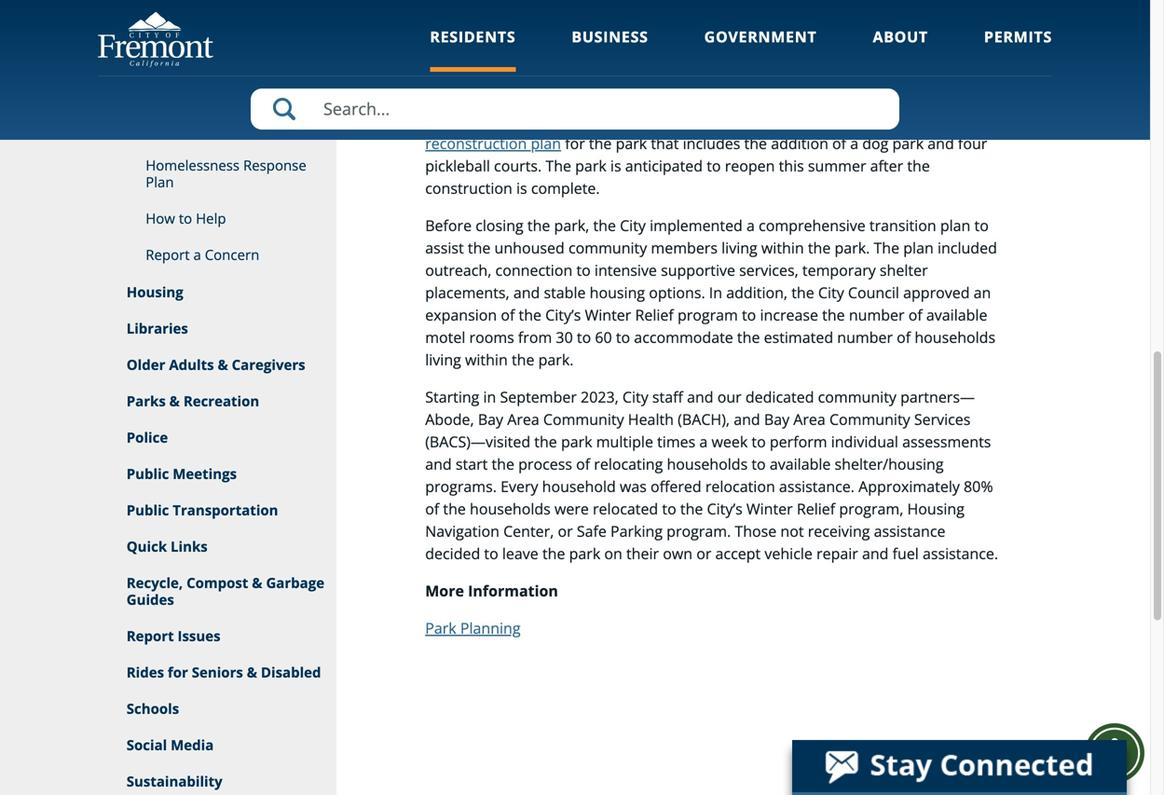 Task type: locate. For each thing, give the bounding box(es) containing it.
courts.
[[494, 156, 542, 176]]

those
[[735, 522, 777, 542]]

1 vertical spatial community
[[569, 238, 647, 258]]

the right leave
[[543, 544, 566, 564]]

0 horizontal spatial winter
[[585, 305, 632, 325]]

housing
[[590, 283, 645, 303]]

community up canyon
[[649, 66, 727, 86]]

winter up 60
[[585, 305, 632, 325]]

plan up the 'included'
[[941, 216, 971, 236]]

park. up temporary
[[835, 238, 870, 258]]

in left july
[[569, 111, 582, 131]]

1 horizontal spatial area
[[794, 410, 826, 430]]

services inside starting in september 2023, city staff and our dedicated community partners— abode, bay area community health (bach), and bay area community services (bacs)—visited the park multiple times a week to perform individual assessments and start the process of relocating households to available shelter/housing programs. every household was offered relocation assistance. approximately 80% of the households were relocated to the city's winter relief program, housing navigation center, or safe parking program. those not receiving assistance decided to leave the park on their own or accept vehicle repair and fuel assistance.
[[915, 410, 971, 430]]

program.
[[667, 522, 731, 542]]

a down the (bach),
[[700, 432, 708, 452]]

every
[[501, 477, 539, 497]]

0 horizontal spatial city's
[[546, 305, 581, 325]]

1 horizontal spatial park.
[[835, 238, 870, 258]]

0 vertical spatial relief
[[636, 305, 674, 325]]

community
[[544, 410, 624, 430], [830, 410, 911, 430]]

abode,
[[425, 410, 474, 430]]

stay connected image
[[793, 740, 1126, 793]]

of
[[591, 89, 605, 109], [833, 134, 847, 154], [501, 305, 515, 325], [909, 305, 923, 325], [897, 328, 911, 348], [576, 454, 590, 474], [425, 499, 439, 519]]

area
[[508, 410, 540, 430], [794, 410, 826, 430]]

the right at
[[443, 89, 466, 109]]

leave
[[503, 544, 539, 564]]

to up the 'included'
[[975, 216, 989, 236]]

& right parks
[[169, 392, 180, 411]]

2 vertical spatial households
[[470, 499, 551, 519]]

housing
[[127, 283, 183, 302], [908, 499, 965, 519]]

rides for seniors & disabled
[[127, 663, 321, 682]]

1 vertical spatial housing
[[908, 499, 965, 519]]

1 vertical spatial assistance.
[[923, 544, 999, 564]]

plan
[[531, 134, 561, 154], [941, 216, 971, 236], [904, 238, 934, 258]]

canyon
[[647, 89, 699, 109]]

2023,
[[614, 111, 652, 131], [581, 387, 619, 407]]

is down courts.
[[517, 178, 528, 198]]

housing up 'libraries'
[[127, 283, 183, 302]]

0 horizontal spatial housing
[[127, 283, 183, 302]]

a inside starting in september 2023, city staff and our dedicated community partners— abode, bay area community health (bach), and bay area community services (bacs)—visited the park multiple times a week to perform individual assessments and start the process of relocating households to available shelter/housing programs. every household was offered relocation assistance. approximately 80% of the households were relocated to the city's winter relief program, housing navigation center, or safe parking program. those not receiving assistance decided to leave the park on their own or accept vehicle repair and fuel assistance.
[[700, 432, 708, 452]]

services up assessments at the right of page
[[915, 410, 971, 430]]

0 vertical spatial households
[[915, 328, 996, 348]]

0 horizontal spatial &
[[169, 392, 180, 411]]

public up 'quick'
[[127, 501, 169, 520]]

2 vertical spatial community
[[818, 387, 897, 407]]

placements,
[[425, 283, 510, 303]]

report down guides
[[127, 627, 174, 646]]

assessments
[[903, 432, 992, 452]]

0 horizontal spatial park.
[[539, 350, 574, 370]]

0 vertical spatial our
[[621, 66, 645, 86]]

community up individual
[[818, 387, 897, 407]]

housing up assistance
[[908, 499, 965, 519]]

winter up those
[[747, 499, 793, 519]]

public for public meetings
[[127, 464, 169, 484]]

the up unhoused
[[528, 216, 551, 236]]

1 vertical spatial or
[[697, 544, 712, 564]]

-
[[519, 25, 526, 58]]

a left dog
[[851, 134, 859, 154]]

public for public transportation
[[127, 501, 169, 520]]

and
[[743, 89, 769, 109], [928, 134, 955, 154], [514, 283, 540, 303], [687, 387, 714, 407], [734, 410, 761, 430], [425, 454, 452, 474], [863, 544, 889, 564]]

0 vertical spatial assistance.
[[780, 477, 855, 497]]

1 bay from the left
[[478, 410, 504, 430]]

1 vertical spatial within
[[465, 350, 508, 370]]

0 horizontal spatial or
[[558, 522, 573, 542]]

outreach,
[[425, 260, 492, 280]]

before
[[425, 216, 472, 236]]

for down search text box
[[565, 134, 585, 154]]

1 horizontal spatial council
[[849, 283, 900, 303]]

1 vertical spatial report
[[127, 627, 174, 646]]

the down transition
[[874, 238, 900, 258]]

reconstruction
[[425, 134, 527, 154]]

2 horizontal spatial community
[[818, 387, 897, 407]]

& right seniors
[[247, 663, 257, 682]]

is left now
[[909, 89, 920, 109]]

to up stable
[[577, 260, 591, 280]]

1 horizontal spatial in
[[709, 283, 723, 303]]

city's inside starting in september 2023, city staff and our dedicated community partners— abode, bay area community health (bach), and bay area community services (bacs)—visited the park multiple times a week to perform individual assessments and start the process of relocating households to available shelter/housing programs. every household was offered relocation assistance. approximately 80% of the households were relocated to the city's winter relief program, housing navigation center, or safe parking program. those not receiving assistance decided to leave the park on their own or accept vehicle repair and fuel assistance.
[[707, 499, 743, 519]]

households
[[915, 328, 996, 348], [667, 454, 748, 474], [470, 499, 551, 519]]

winter inside starting in september 2023, city staff and our dedicated community partners— abode, bay area community health (bach), and bay area community services (bacs)—visited the park multiple times a week to perform individual assessments and start the process of relocating households to available shelter/housing programs. every household was offered relocation assistance. approximately 80% of the households were relocated to the city's winter relief program, housing navigation center, or safe parking program. those not receiving assistance decided to leave the park on their own or accept vehicle repair and fuel assistance.
[[747, 499, 793, 519]]

1 horizontal spatial community
[[649, 66, 727, 86]]

1 vertical spatial winter
[[747, 499, 793, 519]]

report a concern
[[146, 245, 260, 264]]

1 vertical spatial our
[[718, 387, 742, 407]]

and up programs.
[[425, 454, 452, 474]]

area up perform
[[794, 410, 826, 430]]

0 vertical spatial for
[[565, 134, 585, 154]]

1 vertical spatial available
[[770, 454, 831, 474]]

assistance. right fuel
[[923, 544, 999, 564]]

0 horizontal spatial council
[[776, 111, 827, 131]]

reopen
[[725, 156, 775, 176]]

motel
[[425, 328, 466, 348]]

expansion
[[425, 305, 497, 325]]

0 vertical spatial that
[[731, 66, 759, 86]]

our up the (bach),
[[718, 387, 742, 407]]

available down perform
[[770, 454, 831, 474]]

0 horizontal spatial that
[[651, 134, 679, 154]]

offered
[[651, 477, 702, 497]]

area down 'september' at the left of page
[[508, 410, 540, 430]]

1 vertical spatial park.
[[539, 350, 574, 370]]

for right rides
[[168, 663, 188, 682]]

1 vertical spatial the
[[546, 156, 572, 176]]

is inside the city would like to notify our community that vallejo mill historical park, located at the northeast corner of niles canyon road and mission boulevard, is now closed to the public. in july 2023, the fremont city council authorized a reconstruction plan
[[909, 89, 920, 109]]

report for report issues
[[127, 627, 174, 646]]

0 vertical spatial within
[[762, 238, 805, 258]]

1 vertical spatial households
[[667, 454, 748, 474]]

a inside for the park that includes the addition of a dog park and four pickleball courts. the park is anticipated to reopen this summer after the construction is complete.
[[851, 134, 859, 154]]

that up anticipated
[[651, 134, 679, 154]]

is left anticipated
[[611, 156, 622, 176]]

the down canyon
[[656, 111, 679, 131]]

anticipated
[[626, 156, 703, 176]]

to down 'addition,'
[[742, 305, 757, 325]]

0 horizontal spatial within
[[465, 350, 508, 370]]

to right 60
[[616, 328, 631, 348]]

1 horizontal spatial winter
[[747, 499, 793, 519]]

0 vertical spatial in
[[569, 111, 582, 131]]

a
[[910, 111, 918, 131], [851, 134, 859, 154], [747, 216, 755, 236], [193, 245, 201, 264], [700, 432, 708, 452]]

1 vertical spatial council
[[849, 283, 900, 303]]

1 vertical spatial &
[[169, 392, 180, 411]]

1 public from the top
[[127, 464, 169, 484]]

park up process
[[561, 432, 593, 452]]

1 horizontal spatial the
[[546, 156, 572, 176]]

0 horizontal spatial the
[[425, 66, 451, 86]]

2 community from the left
[[830, 410, 911, 430]]

notify
[[577, 66, 617, 86]]

multiple
[[597, 432, 654, 452]]

park.
[[835, 238, 870, 258], [539, 350, 574, 370]]

that inside for the park that includes the addition of a dog park and four pickleball courts. the park is anticipated to reopen this summer after the construction is complete.
[[651, 134, 679, 154]]

community inside starting in september 2023, city staff and our dedicated community partners— abode, bay area community health (bach), and bay area community services (bacs)—visited the park multiple times a week to perform individual assessments and start the process of relocating households to available shelter/housing programs. every household was offered relocation assistance. approximately 80% of the households were relocated to the city's winter relief program, housing navigation center, or safe parking program. those not receiving assistance decided to leave the park on their own or accept vehicle repair and fuel assistance.
[[818, 387, 897, 407]]

1 horizontal spatial available
[[927, 305, 988, 325]]

assistance.
[[780, 477, 855, 497], [923, 544, 999, 564]]

public down police
[[127, 464, 169, 484]]

2023, up multiple
[[581, 387, 619, 407]]

community inside the city would like to notify our community that vallejo mill historical park, located at the northeast corner of niles canyon road and mission boulevard, is now closed to the public. in july 2023, the fremont city council authorized a reconstruction plan
[[649, 66, 727, 86]]

includes
[[683, 134, 741, 154]]

report
[[146, 245, 190, 264], [127, 627, 174, 646]]

1 vertical spatial that
[[651, 134, 679, 154]]

not
[[781, 522, 804, 542]]

within down the rooms
[[465, 350, 508, 370]]

city up health
[[623, 387, 649, 407]]

1 horizontal spatial community
[[830, 410, 911, 430]]

reconstruction plan link
[[425, 134, 561, 154]]

households down week
[[667, 454, 748, 474]]

1 vertical spatial relief
[[797, 499, 836, 519]]

plan up shelter
[[904, 238, 934, 258]]

to down includes
[[707, 156, 721, 176]]

community
[[649, 66, 727, 86], [569, 238, 647, 258], [818, 387, 897, 407]]

services up homelessness response plan
[[214, 119, 267, 138]]

park up anticipated
[[616, 134, 647, 154]]

a inside the city would like to notify our community that vallejo mill historical park, located at the northeast corner of niles canyon road and mission boulevard, is now closed to the public. in july 2023, the fremont city council authorized a reconstruction plan
[[910, 111, 918, 131]]

or down were
[[558, 522, 573, 542]]

1 vertical spatial city's
[[707, 499, 743, 519]]

community up individual
[[830, 410, 911, 430]]

for inside the rides for seniors & disabled link
[[168, 663, 188, 682]]

older
[[127, 355, 165, 374]]

bay down in
[[478, 410, 504, 430]]

rides for seniors & disabled link
[[98, 655, 337, 691]]

1 horizontal spatial plan
[[904, 238, 934, 258]]

0 horizontal spatial available
[[770, 454, 831, 474]]

1 horizontal spatial relief
[[797, 499, 836, 519]]

1 vertical spatial services
[[915, 410, 971, 430]]

2 horizontal spatial the
[[874, 238, 900, 258]]

business link
[[572, 27, 649, 72]]

september
[[500, 387, 577, 407]]

the inside the city would like to notify our community that vallejo mill historical park, located at the northeast corner of niles canyon road and mission boulevard, is now closed to the public. in july 2023, the fremont city council authorized a reconstruction plan
[[425, 66, 451, 86]]

or down "program."
[[697, 544, 712, 564]]

0 vertical spatial report
[[146, 245, 190, 264]]

pickleball
[[425, 156, 490, 176]]

community inside before closing the park, the city implemented a comprehensive transition plan to assist the unhoused community members living within the park. the plan included outreach, connection to intensive supportive services, temporary shelter placements, and stable housing options. in addition, the city council approved an expansion of the city's winter relief program to increase the number of available motel rooms from 30 to 60 to accommodate the estimated number of households living within the park.
[[569, 238, 647, 258]]

(bach),
[[678, 410, 730, 430]]

1 vertical spatial public
[[127, 501, 169, 520]]

0 vertical spatial the
[[425, 66, 451, 86]]

city down temporary
[[819, 283, 845, 303]]

the up complete.
[[546, 156, 572, 176]]

0 vertical spatial 2023,
[[614, 111, 652, 131]]

1 community from the left
[[544, 410, 624, 430]]

community up intensive
[[569, 238, 647, 258]]

quick
[[127, 537, 167, 556]]

0 horizontal spatial services
[[214, 119, 267, 138]]

relief up the receiving
[[797, 499, 836, 519]]

2 horizontal spatial &
[[247, 663, 257, 682]]

2 vertical spatial the
[[874, 238, 900, 258]]

comprehensive
[[759, 216, 866, 236]]

0 vertical spatial public
[[127, 464, 169, 484]]

services,
[[740, 260, 799, 280]]

and left "four"
[[928, 134, 955, 154]]

1 horizontal spatial for
[[565, 134, 585, 154]]

a right authorized
[[910, 111, 918, 131]]

living down "motel"
[[425, 350, 461, 370]]

2 bay from the left
[[765, 410, 790, 430]]

the down 'addition,'
[[738, 328, 760, 348]]

0 vertical spatial &
[[218, 355, 228, 374]]

compost &
[[187, 574, 263, 593]]

number right estimated
[[838, 328, 893, 348]]

0 vertical spatial community
[[649, 66, 727, 86]]

0 horizontal spatial relief
[[636, 305, 674, 325]]

to up corner
[[559, 66, 573, 86]]

1 horizontal spatial services
[[915, 410, 971, 430]]

government
[[705, 27, 817, 47]]

0 horizontal spatial in
[[569, 111, 582, 131]]

0 vertical spatial winter
[[585, 305, 632, 325]]

now
[[924, 89, 954, 109]]

schools link
[[98, 691, 337, 728]]

1 vertical spatial 2023,
[[581, 387, 619, 407]]

our inside starting in september 2023, city staff and our dedicated community partners— abode, bay area community health (bach), and bay area community services (bacs)—visited the park multiple times a week to perform individual assessments and start the process of relocating households to available shelter/housing programs. every household was offered relocation assistance. approximately 80% of the households were relocated to the city's winter relief program, housing navigation center, or safe parking program. those not receiving assistance decided to leave the park on their own or accept vehicle repair and fuel assistance.
[[718, 387, 742, 407]]

residents
[[430, 27, 516, 47]]

for
[[565, 134, 585, 154], [168, 663, 188, 682]]

guides
[[127, 590, 174, 609]]

that
[[731, 66, 759, 86], [651, 134, 679, 154]]

social media
[[127, 736, 214, 755]]

more
[[425, 581, 464, 601]]

january
[[533, 25, 625, 58]]

households inside before closing the park, the city implemented a comprehensive transition plan to assist the unhoused community members living within the park. the plan included outreach, connection to intensive supportive services, temporary shelter placements, and stable housing options. in addition, the city council approved an expansion of the city's winter relief program to increase the number of available motel rooms from 30 to 60 to accommodate the estimated number of households living within the park.
[[915, 328, 996, 348]]

this
[[779, 156, 805, 176]]

city's up 30
[[546, 305, 581, 325]]

city's inside before closing the park, the city implemented a comprehensive transition plan to assist the unhoused community members living within the park. the plan included outreach, connection to intensive supportive services, temporary shelter placements, and stable housing options. in addition, the city council approved an expansion of the city's winter relief program to increase the number of available motel rooms from 30 to 60 to accommodate the estimated number of households living within the park.
[[546, 305, 581, 325]]

2023, down niles
[[614, 111, 652, 131]]

council down shelter
[[849, 283, 900, 303]]

authorized
[[831, 111, 906, 131]]

0 horizontal spatial is
[[517, 178, 528, 198]]

our up niles
[[621, 66, 645, 86]]

park. down 30
[[539, 350, 574, 370]]

0 vertical spatial is
[[909, 89, 920, 109]]

0 vertical spatial housing
[[127, 283, 183, 302]]

0 vertical spatial council
[[776, 111, 827, 131]]

2 public from the top
[[127, 501, 169, 520]]

relief inside starting in september 2023, city staff and our dedicated community partners— abode, bay area community health (bach), and bay area community services (bacs)—visited the park multiple times a week to perform individual assessments and start the process of relocating households to available shelter/housing programs. every household was offered relocation assistance. approximately 80% of the households were relocated to the city's winter relief program, housing navigation center, or safe parking program. those not receiving assistance decided to leave the park on their own or accept vehicle repair and fuel assistance.
[[797, 499, 836, 519]]

0 horizontal spatial households
[[470, 499, 551, 519]]

transportation
[[173, 501, 278, 520]]

1 horizontal spatial within
[[762, 238, 805, 258]]

times
[[658, 432, 696, 452]]

would
[[485, 66, 527, 86]]

within
[[762, 238, 805, 258], [465, 350, 508, 370]]

0 horizontal spatial bay
[[478, 410, 504, 430]]

police link
[[98, 420, 337, 456]]

public inside "link"
[[127, 501, 169, 520]]

the up every
[[492, 454, 515, 474]]

1 vertical spatial plan
[[941, 216, 971, 236]]

park
[[616, 134, 647, 154], [893, 134, 924, 154], [576, 156, 607, 176], [561, 432, 593, 452], [569, 544, 601, 564]]

1 horizontal spatial housing
[[908, 499, 965, 519]]

1 horizontal spatial living
[[722, 238, 758, 258]]

and left fuel
[[863, 544, 889, 564]]

households down approved
[[915, 328, 996, 348]]

housing inside starting in september 2023, city staff and our dedicated community partners— abode, bay area community health (bach), and bay area community services (bacs)—visited the park multiple times a week to perform individual assessments and start the process of relocating households to available shelter/housing programs. every household was offered relocation assistance. approximately 80% of the households were relocated to the city's winter relief program, housing navigation center, or safe parking program. those not receiving assistance decided to leave the park on their own or accept vehicle repair and fuel assistance.
[[908, 499, 965, 519]]

0 horizontal spatial for
[[168, 663, 188, 682]]

available inside starting in september 2023, city staff and our dedicated community partners— abode, bay area community health (bach), and bay area community services (bacs)—visited the park multiple times a week to perform individual assessments and start the process of relocating households to available shelter/housing programs. every household was offered relocation assistance. approximately 80% of the households were relocated to the city's winter relief program, housing navigation center, or safe parking program. those not receiving assistance decided to leave the park on their own or accept vehicle repair and fuel assistance.
[[770, 454, 831, 474]]

1 vertical spatial is
[[611, 156, 622, 176]]

0 horizontal spatial living
[[425, 350, 461, 370]]

number down shelter
[[849, 305, 905, 325]]

council up addition
[[776, 111, 827, 131]]

the up increase
[[792, 283, 815, 303]]

1 horizontal spatial assistance.
[[923, 544, 999, 564]]

city's down relocation in the bottom of the page
[[707, 499, 743, 519]]

1 vertical spatial number
[[838, 328, 893, 348]]

the up "program."
[[681, 499, 703, 519]]

the down 'from'
[[512, 350, 535, 370]]

vallejo
[[763, 66, 809, 86]]

0 horizontal spatial our
[[621, 66, 645, 86]]

temporary
[[803, 260, 876, 280]]

1 vertical spatial in
[[709, 283, 723, 303]]

winter inside before closing the park, the city implemented a comprehensive transition plan to assist the unhoused community members living within the park. the plan included outreach, connection to intensive supportive services, temporary shelter placements, and stable housing options. in addition, the city council approved an expansion of the city's winter relief program to increase the number of available motel rooms from 30 to 60 to accommodate the estimated number of households living within the park.
[[585, 305, 632, 325]]

1 vertical spatial living
[[425, 350, 461, 370]]

0 horizontal spatial plan
[[531, 134, 561, 154]]

0 vertical spatial available
[[927, 305, 988, 325]]

1 horizontal spatial bay
[[765, 410, 790, 430]]

services
[[214, 119, 267, 138], [915, 410, 971, 430]]

1 horizontal spatial our
[[718, 387, 742, 407]]

shelter
[[880, 260, 928, 280]]

living
[[722, 238, 758, 258], [425, 350, 461, 370]]

report down 'how'
[[146, 245, 190, 264]]

sustainability
[[127, 772, 223, 791]]

2 vertical spatial plan
[[904, 238, 934, 258]]

was
[[620, 477, 647, 497]]

1 horizontal spatial that
[[731, 66, 759, 86]]

in up program
[[709, 283, 723, 303]]

within up the services, in the right top of the page
[[762, 238, 805, 258]]

& right 'adults'
[[218, 355, 228, 374]]

the up at
[[425, 66, 451, 86]]



Task type: describe. For each thing, give the bounding box(es) containing it.
assist
[[425, 238, 464, 258]]

four
[[959, 134, 988, 154]]

corner
[[541, 89, 587, 109]]

mill
[[813, 66, 838, 86]]

permits
[[985, 27, 1053, 47]]

30
[[556, 328, 573, 348]]

older adults & caregivers
[[127, 355, 306, 374]]

housing inside housing link
[[127, 283, 183, 302]]

city up intensive
[[620, 216, 646, 236]]

approved
[[904, 283, 970, 303]]

to right 'how'
[[179, 209, 192, 228]]

public meetings link
[[98, 456, 337, 493]]

closing
[[476, 216, 524, 236]]

parks & recreation link
[[98, 384, 337, 420]]

and inside the city would like to notify our community that vallejo mill historical park, located at the northeast corner of niles canyon road and mission boulevard, is now closed to the public. in july 2023, the fremont city council authorized a reconstruction plan
[[743, 89, 769, 109]]

0 vertical spatial park.
[[835, 238, 870, 258]]

the city would like to notify our community that vallejo mill historical park, located at the northeast corner of niles canyon road and mission boulevard, is now closed to the public. in july 2023, the fremont city council authorized a reconstruction plan
[[425, 66, 1001, 154]]

and up week
[[734, 410, 761, 430]]

available inside before closing the park, the city implemented a comprehensive transition plan to assist the unhoused community members living within the park. the plan included outreach, connection to intensive supportive services, temporary shelter placements, and stable housing options. in addition, the city council approved an expansion of the city's winter relief program to increase the number of available motel rooms from 30 to 60 to accommodate the estimated number of households living within the park.
[[927, 305, 988, 325]]

issues
[[178, 627, 221, 646]]

1 horizontal spatial or
[[697, 544, 712, 564]]

about
[[873, 27, 929, 47]]

like
[[531, 66, 555, 86]]

the down northeast at left
[[492, 111, 515, 131]]

historical
[[842, 66, 907, 86]]

2 vertical spatial &
[[247, 663, 257, 682]]

the up the reopen
[[745, 134, 768, 154]]

park down 'safe'
[[569, 544, 601, 564]]

2023, inside starting in september 2023, city staff and our dedicated community partners— abode, bay area community health (bach), and bay area community services (bacs)—visited the park multiple times a week to perform individual assessments and start the process of relocating households to available shelter/housing programs. every household was offered relocation assistance. approximately 80% of the households were relocated to the city's winter relief program, housing navigation center, or safe parking program. those not receiving assistance decided to leave the park on their own or accept vehicle repair and fuel assistance.
[[581, 387, 619, 407]]

council inside before closing the park, the city implemented a comprehensive transition plan to assist the unhoused community members living within the park. the plan included outreach, connection to intensive supportive services, temporary shelter placements, and stable housing options. in addition, the city council approved an expansion of the city's winter relief program to increase the number of available motel rooms from 30 to 60 to accommodate the estimated number of households living within the park.
[[849, 283, 900, 303]]

recycle, compost & garbage guides
[[127, 574, 325, 609]]

niles
[[609, 89, 643, 109]]

0 vertical spatial or
[[558, 522, 573, 542]]

the down comprehensive
[[808, 238, 831, 258]]

0 vertical spatial services
[[214, 119, 267, 138]]

perform
[[770, 432, 828, 452]]

2 horizontal spatial plan
[[941, 216, 971, 236]]

sustainability link
[[98, 764, 337, 795]]

members
[[651, 238, 718, 258]]

city down update
[[455, 66, 481, 86]]

construction
[[425, 178, 513, 198]]

2 vertical spatial is
[[517, 178, 528, 198]]

council inside the city would like to notify our community that vallejo mill historical park, located at the northeast corner of niles canyon road and mission boulevard, is now closed to the public. in july 2023, the fremont city council authorized a reconstruction plan
[[776, 111, 827, 131]]

Search text field
[[251, 89, 900, 130]]

implemented
[[650, 216, 743, 236]]

homelessness response plan link
[[98, 148, 337, 201]]

park planning
[[425, 618, 521, 639]]

the down july
[[589, 134, 612, 154]]

park planning link
[[425, 618, 521, 639]]

update
[[425, 25, 513, 58]]

meetings
[[173, 464, 237, 484]]

adults
[[169, 355, 214, 374]]

july
[[586, 111, 610, 131]]

a left concern
[[193, 245, 201, 264]]

unhoused
[[495, 238, 565, 258]]

park up complete.
[[576, 156, 607, 176]]

of inside for the park that includes the addition of a dog park and four pickleball courts. the park is anticipated to reopen this summer after the construction is complete.
[[833, 134, 847, 154]]

to inside for the park that includes the addition of a dog park and four pickleball courts. the park is anticipated to reopen this summer after the construction is complete.
[[707, 156, 721, 176]]

planning
[[461, 618, 521, 639]]

a inside before closing the park, the city implemented a comprehensive transition plan to assist the unhoused community members living within the park. the plan included outreach, connection to intensive supportive services, temporary shelter placements, and stable housing options. in addition, the city council approved an expansion of the city's winter relief program to increase the number of available motel rooms from 30 to 60 to accommodate the estimated number of households living within the park.
[[747, 216, 755, 236]]

report a concern link
[[98, 237, 337, 274]]

health
[[628, 410, 674, 430]]

to right 30
[[577, 328, 591, 348]]

2 area from the left
[[794, 410, 826, 430]]

the right after
[[908, 156, 931, 176]]

housing link
[[98, 274, 337, 311]]

relief inside before closing the park, the city implemented a comprehensive transition plan to assist the unhoused community members living within the park. the plan included outreach, connection to intensive supportive services, temporary shelter placements, and stable housing options. in addition, the city council approved an expansion of the city's winter relief program to increase the number of available motel rooms from 30 to 60 to accommodate the estimated number of households living within the park.
[[636, 305, 674, 325]]

update - january 19, 2024
[[425, 25, 726, 58]]

homelessness
[[146, 156, 240, 175]]

week
[[712, 432, 748, 452]]

how to help
[[146, 209, 226, 228]]

report issues
[[127, 627, 221, 646]]

vehicle
[[765, 544, 813, 564]]

were
[[555, 499, 589, 519]]

the up estimated
[[823, 305, 846, 325]]

northeast
[[470, 89, 537, 109]]

the up 'from'
[[519, 305, 542, 325]]

closed
[[425, 111, 470, 131]]

homeless
[[146, 119, 210, 138]]

for inside for the park that includes the addition of a dog park and four pickleball courts. the park is anticipated to reopen this summer after the construction is complete.
[[565, 134, 585, 154]]

the down programs.
[[443, 499, 466, 519]]

our inside the city would like to notify our community that vallejo mill historical park, located at the northeast corner of niles canyon road and mission boulevard, is now closed to the public. in july 2023, the fremont city council authorized a reconstruction plan
[[621, 66, 645, 86]]

to up the reconstruction
[[474, 111, 488, 131]]

government link
[[705, 27, 817, 72]]

0 vertical spatial living
[[722, 238, 758, 258]]

fremont
[[683, 111, 742, 131]]

rides
[[127, 663, 164, 682]]

addition
[[771, 134, 829, 154]]

information
[[468, 581, 558, 601]]

the right park,
[[594, 216, 616, 236]]

in inside the city would like to notify our community that vallejo mill historical park, located at the northeast corner of niles canyon road and mission boulevard, is now closed to the public. in july 2023, the fremont city council authorized a reconstruction plan
[[569, 111, 582, 131]]

2023, inside the city would like to notify our community that vallejo mill historical park, located at the northeast corner of niles canyon road and mission boulevard, is now closed to the public. in july 2023, the fremont city council authorized a reconstruction plan
[[614, 111, 652, 131]]

after
[[871, 156, 904, 176]]

supportive
[[661, 260, 736, 280]]

to left leave
[[484, 544, 499, 564]]

links
[[171, 537, 208, 556]]

the inside before closing the park, the city implemented a comprehensive transition plan to assist the unhoused community members living within the park. the plan included outreach, connection to intensive supportive services, temporary shelter placements, and stable housing options. in addition, the city council approved an expansion of the city's winter relief program to increase the number of available motel rooms from 30 to 60 to accommodate the estimated number of households living within the park.
[[874, 238, 900, 258]]

business
[[572, 27, 649, 47]]

city inside starting in september 2023, city staff and our dedicated community partners— abode, bay area community health (bach), and bay area community services (bacs)—visited the park multiple times a week to perform individual assessments and start the process of relocating households to available shelter/housing programs. every household was offered relocation assistance. approximately 80% of the households were relocated to the city's winter relief program, housing navigation center, or safe parking program. those not receiving assistance decided to leave the park on their own or accept vehicle repair and fuel assistance.
[[623, 387, 649, 407]]

police
[[127, 428, 168, 447]]

dedicated
[[746, 387, 815, 407]]

estimated
[[764, 328, 834, 348]]

to up relocation in the bottom of the page
[[752, 454, 766, 474]]

relocating
[[594, 454, 663, 474]]

schools
[[127, 699, 179, 719]]

and inside for the park that includes the addition of a dog park and four pickleball courts. the park is anticipated to reopen this summer after the construction is complete.
[[928, 134, 955, 154]]

dog
[[863, 134, 889, 154]]

shelter/housing
[[835, 454, 944, 474]]

social media link
[[98, 728, 337, 764]]

stable
[[544, 283, 586, 303]]

city up the reopen
[[746, 111, 772, 131]]

plan inside the city would like to notify our community that vallejo mill historical park, located at the northeast corner of niles canyon road and mission boulevard, is now closed to the public. in july 2023, the fremont city council authorized a reconstruction plan
[[531, 134, 561, 154]]

the inside for the park that includes the addition of a dog park and four pickleball courts. the park is anticipated to reopen this summer after the construction is complete.
[[546, 156, 572, 176]]

0 horizontal spatial assistance.
[[780, 477, 855, 497]]

that inside the city would like to notify our community that vallejo mill historical park, located at the northeast corner of niles canyon road and mission boulevard, is now closed to the public. in july 2023, the fremont city council authorized a reconstruction plan
[[731, 66, 759, 86]]

of inside the city would like to notify our community that vallejo mill historical park, located at the northeast corner of niles canyon road and mission boulevard, is now closed to the public. in july 2023, the fremont city council authorized a reconstruction plan
[[591, 89, 605, 109]]

starting
[[425, 387, 480, 407]]

and inside before closing the park, the city implemented a comprehensive transition plan to assist the unhoused community members living within the park. the plan included outreach, connection to intensive supportive services, temporary shelter placements, and stable housing options. in addition, the city council approved an expansion of the city's winter relief program to increase the number of available motel rooms from 30 to 60 to accommodate the estimated number of households living within the park.
[[514, 283, 540, 303]]

center,
[[504, 522, 554, 542]]

1 horizontal spatial households
[[667, 454, 748, 474]]

public meetings
[[127, 464, 237, 484]]

1 area from the left
[[508, 410, 540, 430]]

before closing the park, the city implemented a comprehensive transition plan to assist the unhoused community members living within the park. the plan included outreach, connection to intensive supportive services, temporary shelter placements, and stable housing options. in addition, the city council approved an expansion of the city's winter relief program to increase the number of available motel rooms from 30 to 60 to accommodate the estimated number of households living within the park.
[[425, 216, 998, 370]]

in
[[484, 387, 496, 407]]

parking
[[611, 522, 663, 542]]

connection
[[496, 260, 573, 280]]

at
[[425, 89, 439, 109]]

0 vertical spatial number
[[849, 305, 905, 325]]

transition
[[870, 216, 937, 236]]

summer
[[808, 156, 867, 176]]

safe
[[577, 522, 607, 542]]

disabled
[[261, 663, 321, 682]]

park up after
[[893, 134, 924, 154]]

complete.
[[531, 178, 600, 198]]

on
[[605, 544, 623, 564]]

public transportation
[[127, 501, 278, 520]]

park,
[[911, 66, 946, 86]]

the up process
[[535, 432, 557, 452]]

park,
[[554, 216, 590, 236]]

and up the (bach),
[[687, 387, 714, 407]]

individual
[[832, 432, 899, 452]]

to right week
[[752, 432, 766, 452]]

permits link
[[985, 27, 1053, 72]]

public.
[[519, 111, 565, 131]]

homelessness response plan
[[146, 156, 307, 192]]

to down offered
[[662, 499, 677, 519]]

homeless services link
[[98, 111, 337, 148]]

report for report a concern
[[146, 245, 190, 264]]

the down closing
[[468, 238, 491, 258]]

residents link
[[430, 27, 516, 72]]

(bacs)—visited
[[425, 432, 531, 452]]

60
[[595, 328, 612, 348]]

road
[[703, 89, 739, 109]]

in inside before closing the park, the city implemented a comprehensive transition plan to assist the unhoused community members living within the park. the plan included outreach, connection to intensive supportive services, temporary shelter placements, and stable housing options. in addition, the city council approved an expansion of the city's winter relief program to increase the number of available motel rooms from 30 to 60 to accommodate the estimated number of households living within the park.
[[709, 283, 723, 303]]



Task type: vqa. For each thing, say whether or not it's contained in the screenshot.
after
yes



